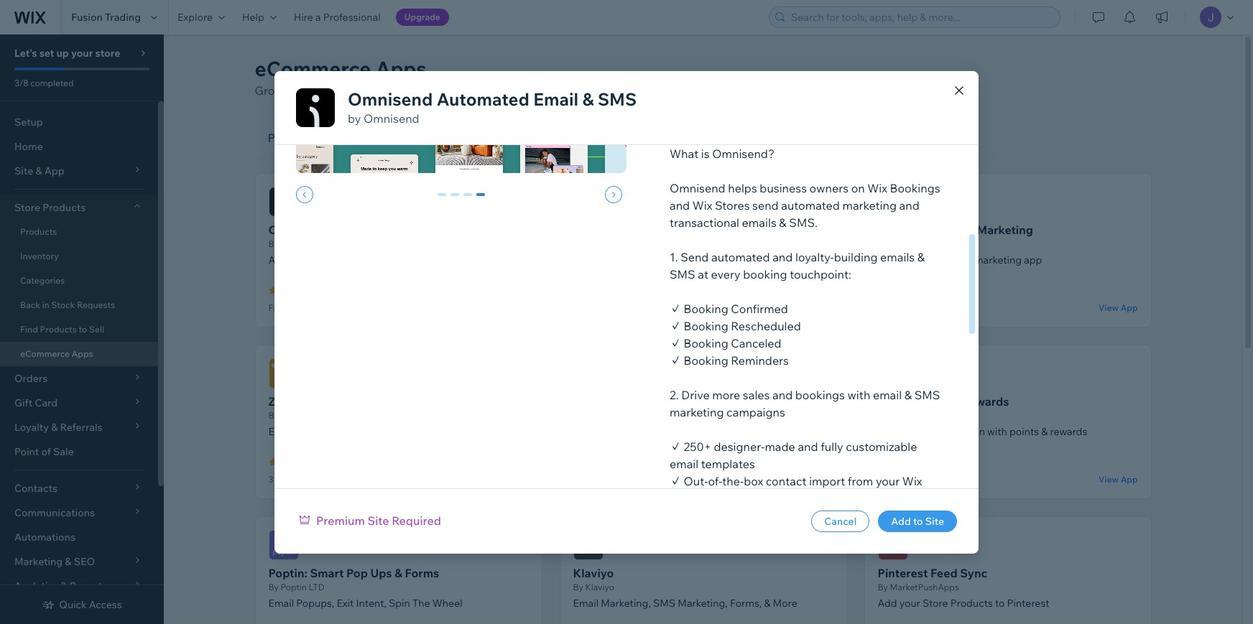 Task type: locate. For each thing, give the bounding box(es) containing it.
1 horizontal spatial for
[[494, 83, 509, 98]]

1 vertical spatial and
[[446, 254, 464, 267]]

omnisend automated email & sms icon image down products button
[[268, 187, 299, 217]]

spin
[[389, 597, 410, 610]]

more.
[[789, 83, 820, 98]]

godatafeed
[[683, 223, 753, 237]]

0 vertical spatial automated
[[437, 88, 529, 110]]

to inside find products to sell link
[[79, 324, 87, 335]]

1 vertical spatial ecommerce
[[20, 349, 70, 359]]

0 horizontal spatial and
[[446, 254, 464, 267]]

1 horizontal spatial free plan available
[[878, 474, 952, 485]]

add down marketpushapps
[[878, 597, 897, 610]]

inventory for inventory button at the left of the page
[[405, 131, 456, 145]]

1 horizontal spatial 3
[[478, 193, 484, 206]]

with inside ecommerce apps grow your business with advanced solutions for inventory management, upselling, shipping, tax and more.
[[362, 83, 385, 98]]

2 horizontal spatial automated
[[437, 88, 529, 110]]

apps inside ecommerce apps grow your business with advanced solutions for inventory management, upselling, shipping, tax and more.
[[376, 56, 427, 81]]

0 horizontal spatial store
[[14, 201, 40, 214]]

affiliate left the program
[[418, 425, 453, 438]]

0 vertical spatial marketing
[[623, 131, 678, 145]]

and left stores
[[446, 254, 464, 267]]

wheel
[[432, 597, 463, 610]]

4.3 (261)
[[891, 457, 927, 467]]

by inside poptin: smart pop ups & forms by poptin ltd email popups, exit intent, spin the wheel
[[268, 582, 279, 593]]

0 horizontal spatial plan
[[288, 303, 306, 313]]

more
[[773, 597, 797, 610]]

shops right instagram
[[784, 254, 814, 267]]

and right the tax
[[766, 83, 786, 98]]

upgrade button
[[396, 9, 449, 26]]

0 vertical spatial professional
[[323, 11, 381, 24]]

free up the zonify - amazon affiliate icon
[[268, 303, 286, 313]]

plan down 4.3 (261)
[[898, 474, 915, 485]]

email inside klaviyo by klaviyo email marketing, sms marketing, forms, & more
[[573, 597, 599, 610]]

add
[[891, 515, 911, 528], [878, 597, 897, 610]]

1 vertical spatial automated
[[328, 223, 390, 237]]

pinterest feed sync icon image
[[878, 530, 908, 560]]

0 horizontal spatial facebook
[[573, 223, 627, 237]]

store down the 'fusion trading'
[[95, 47, 120, 60]]

1 horizontal spatial ecommerce
[[255, 56, 371, 81]]

goaffpro affiliate marketing
[[878, 223, 1033, 237]]

products inside button
[[268, 131, 316, 145]]

1 horizontal spatial affiliate
[[937, 254, 972, 267]]

0 horizontal spatial store
[[95, 47, 120, 60]]

generate single-use coupons, stop coupon abuse
[[573, 425, 804, 438]]

1 horizontal spatial store
[[639, 254, 663, 267]]

your down marketpushapps
[[900, 597, 920, 610]]

advanced
[[388, 83, 440, 98]]

facebook shops by godatafeed icon image
[[573, 187, 603, 217]]

0 vertical spatial affiliate
[[930, 223, 974, 237]]

for
[[494, 83, 509, 98], [385, 254, 398, 267]]

connect
[[573, 254, 613, 267]]

1 horizontal spatial free
[[878, 474, 896, 485]]

1 horizontal spatial automated
[[328, 223, 390, 237]]

facebook down the facebook shops by godatafeed icon
[[573, 223, 627, 237]]

solutions
[[443, 83, 491, 98]]

0 vertical spatial available
[[308, 303, 343, 313]]

0 horizontal spatial for
[[385, 254, 398, 267]]

ecommerce up business
[[255, 56, 371, 81]]

with right the commissions
[[355, 425, 375, 438]]

omnisend automated email & sms icon image for by omnisend
[[296, 88, 335, 127]]

of
[[41, 446, 51, 458]]

products up products "link"
[[43, 201, 86, 214]]

ecommerce for ecommerce apps grow your business with advanced solutions for inventory management, upselling, shipping, tax and more.
[[255, 56, 371, 81]]

intent,
[[356, 597, 387, 610]]

view app
[[1099, 302, 1138, 313], [794, 474, 833, 485], [1099, 474, 1138, 485]]

sell
[[89, 324, 104, 335]]

plan up the zonify - amazon affiliate icon
[[288, 303, 306, 313]]

0 horizontal spatial inventory
[[20, 251, 59, 262]]

0 vertical spatial amazon
[[312, 395, 357, 409]]

0 horizontal spatial pinterest
[[878, 566, 928, 581]]

sms
[[598, 88, 637, 110], [435, 223, 461, 237], [360, 254, 382, 267], [653, 597, 676, 610]]

site right premium
[[368, 514, 389, 528]]

0 horizontal spatial marketing,
[[601, 597, 651, 610]]

0 horizontal spatial ecommerce
[[20, 349, 70, 359]]

apps down find products to sell link
[[72, 349, 93, 359]]

available
[[308, 303, 343, 313], [917, 474, 952, 485]]

sidebar element
[[0, 34, 164, 624]]

store down facebook shops by godatafeed on the top of page
[[639, 254, 663, 267]]

professional down goaffpro
[[878, 254, 935, 267]]

point of sale link
[[0, 440, 158, 464]]

1 horizontal spatial store
[[923, 597, 948, 610]]

1 horizontal spatial inventory
[[405, 131, 456, 145]]

inventory down advanced
[[405, 131, 456, 145]]

email inside poptin: smart pop ups & forms by poptin ltd email popups, exit intent, spin the wheel
[[268, 597, 294, 610]]

products inside pinterest feed sync by marketpushapps add your store products to pinterest
[[950, 597, 993, 610]]

for left bookings
[[385, 254, 398, 267]]

marketing, down the klaviyo icon
[[601, 597, 651, 610]]

0 vertical spatial free
[[268, 303, 286, 313]]

points
[[1010, 425, 1039, 438]]

view app button for bulk coupon generator
[[794, 473, 833, 486]]

generate
[[573, 425, 617, 438]]

coupon
[[738, 425, 773, 438]]

to
[[665, 254, 675, 267], [79, 324, 87, 335], [913, 515, 923, 528], [995, 597, 1005, 610]]

2
[[465, 193, 471, 206]]

1 horizontal spatial marketing
[[977, 223, 1033, 237]]

1 horizontal spatial pinterest
[[1007, 597, 1050, 610]]

0 vertical spatial 3
[[478, 193, 484, 206]]

omnisend automated email & sms icon image for free plan available
[[268, 187, 299, 217]]

0 horizontal spatial by
[[348, 111, 361, 125]]

1 horizontal spatial by
[[667, 223, 681, 237]]

0 horizontal spatial free
[[268, 303, 286, 313]]

site up feed at bottom
[[925, 515, 944, 528]]

products link
[[0, 220, 158, 244]]

professional affiliate marketing app
[[878, 254, 1042, 267]]

app
[[1024, 254, 1042, 267]]

0 vertical spatial free plan available
[[268, 303, 343, 313]]

view for bulk coupon generator
[[794, 474, 814, 485]]

0 horizontal spatial apps
[[72, 349, 93, 359]]

automated
[[437, 88, 529, 110], [328, 223, 390, 237], [268, 254, 321, 267]]

app
[[1121, 302, 1138, 313], [816, 474, 833, 485], [1121, 474, 1138, 485]]

store down marketpushapps
[[923, 597, 948, 610]]

store inside sidebar "element"
[[95, 47, 120, 60]]

point
[[14, 446, 39, 458]]

ecommerce down find
[[20, 349, 70, 359]]

pinterest feed sync by marketpushapps add your store products to pinterest
[[878, 566, 1050, 610]]

0 vertical spatial store
[[95, 47, 120, 60]]

abuse
[[775, 425, 804, 438]]

shops up connect your store to facebook & instagram shops
[[630, 223, 665, 237]]

and inside the "omnisend automated email & sms by omnisend automated email & sms for bookings and stores"
[[446, 254, 464, 267]]

points
[[914, 395, 949, 409]]

1 vertical spatial facebook
[[677, 254, 723, 267]]

with right business
[[362, 83, 385, 98]]

with inside zonify - amazon affiliate by importify limited earn commissions with amazon affiliate program
[[355, 425, 375, 438]]

email
[[533, 88, 578, 110], [392, 223, 422, 237], [323, 254, 349, 267], [268, 597, 294, 610], [573, 597, 599, 610]]

your right up
[[71, 47, 93, 60]]

tab list
[[255, 116, 1152, 160]]

1 horizontal spatial apps
[[376, 56, 427, 81]]

1 vertical spatial marketing
[[977, 223, 1033, 237]]

marketpushapps
[[890, 582, 959, 593]]

omnisend automated email & sms icon image
[[296, 88, 335, 127], [268, 187, 299, 217]]

1 horizontal spatial facebook
[[677, 254, 723, 267]]

coupons,
[[670, 425, 712, 438]]

by inside klaviyo by klaviyo email marketing, sms marketing, forms, & more
[[573, 582, 583, 593]]

1 horizontal spatial marketing,
[[678, 597, 728, 610]]

shops
[[630, 223, 665, 237], [784, 254, 814, 267]]

1 vertical spatial affiliate
[[418, 425, 453, 438]]

marketing down upselling, on the right top of page
[[623, 131, 678, 145]]

store inside pinterest feed sync by marketpushapps add your store products to pinterest
[[923, 597, 948, 610]]

products down sync
[[950, 597, 993, 610]]

1 vertical spatial store
[[923, 597, 948, 610]]

poptin: smart pop ups & forms by poptin ltd email popups, exit intent, spin the wheel
[[268, 566, 463, 610]]

by inside omnisend automated email & sms by omnisend
[[348, 111, 361, 125]]

1 horizontal spatial shops
[[784, 254, 814, 267]]

&
[[582, 88, 594, 110], [533, 131, 541, 145], [680, 131, 688, 145], [425, 223, 433, 237], [351, 254, 358, 267], [725, 254, 732, 267], [952, 395, 959, 409], [934, 425, 940, 438], [1041, 425, 1048, 438], [395, 566, 402, 581], [764, 597, 771, 610]]

0 vertical spatial store
[[14, 201, 40, 214]]

sms inside klaviyo by klaviyo email marketing, sms marketing, forms, & more
[[653, 597, 676, 610]]

ecommerce inside sidebar "element"
[[20, 349, 70, 359]]

ltd
[[309, 582, 325, 593]]

omnisend automated email & sms by omnisend automated email & sms for bookings and stores
[[268, 223, 497, 267]]

marketing
[[623, 131, 678, 145], [977, 223, 1033, 237]]

your inside ecommerce apps grow your business with advanced solutions for inventory management, upselling, shipping, tax and more.
[[286, 83, 310, 98]]

3 right 2
[[478, 193, 484, 206]]

omnisend automated email & sms icon image right grow
[[296, 88, 335, 127]]

ecommerce inside ecommerce apps grow your business with advanced solutions for inventory management, upselling, shipping, tax and more.
[[255, 56, 371, 81]]

poptin:
[[268, 566, 307, 581]]

view app button
[[1099, 301, 1138, 314], [794, 473, 833, 486], [1099, 473, 1138, 486]]

1 vertical spatial 3
[[268, 474, 273, 485]]

apps up advanced
[[376, 56, 427, 81]]

by up orders
[[348, 111, 361, 125]]

marketing, left forms, on the bottom right
[[678, 597, 728, 610]]

free plan available up the zonify - amazon affiliate icon
[[268, 303, 343, 313]]

goaffpro affiliate marketing icon image
[[878, 187, 908, 217]]

store
[[95, 47, 120, 60], [639, 254, 663, 267]]

products up ecommerce apps
[[40, 324, 77, 335]]

sale
[[53, 446, 74, 458]]

0 vertical spatial ecommerce
[[255, 56, 371, 81]]

1 vertical spatial add
[[878, 597, 897, 610]]

by inside the "omnisend automated email & sms by omnisend automated email & sms for bookings and stores"
[[268, 239, 279, 249]]

store up products "link"
[[14, 201, 40, 214]]

1 vertical spatial amazon
[[378, 425, 416, 438]]

site inside add to site "button"
[[925, 515, 944, 528]]

quick access button
[[42, 599, 122, 612]]

pop
[[346, 566, 368, 581]]

0 horizontal spatial automated
[[268, 254, 321, 267]]

your inside sidebar "element"
[[71, 47, 93, 60]]

affiliate
[[930, 223, 974, 237], [360, 395, 404, 409]]

professional right a
[[323, 11, 381, 24]]

required
[[392, 514, 441, 528]]

1 horizontal spatial plan
[[898, 474, 915, 485]]

free down 4.3
[[878, 474, 896, 485]]

products down store products
[[20, 226, 57, 237]]

with
[[362, 83, 385, 98], [355, 425, 375, 438], [987, 425, 1007, 438]]

klaviyo
[[573, 566, 614, 581], [585, 582, 614, 593]]

0 vertical spatial for
[[494, 83, 509, 98]]

1 vertical spatial inventory
[[20, 251, 59, 262]]

marketing up the marketing
[[977, 223, 1033, 237]]

bulk coupon generator
[[573, 395, 703, 409]]

in
[[42, 300, 50, 310]]

1 horizontal spatial site
[[925, 515, 944, 528]]

0 vertical spatial add
[[891, 515, 911, 528]]

0 horizontal spatial shops
[[630, 223, 665, 237]]

1 vertical spatial plan
[[898, 474, 915, 485]]

1 vertical spatial affiliate
[[360, 395, 404, 409]]

0 vertical spatial inventory
[[405, 131, 456, 145]]

amazon
[[312, 395, 357, 409], [378, 425, 416, 438]]

1 vertical spatial pinterest
[[1007, 597, 1050, 610]]

ecommerce
[[255, 56, 371, 81], [20, 349, 70, 359]]

inventory up categories
[[20, 251, 59, 262]]

inventory inside button
[[405, 131, 456, 145]]

categories link
[[0, 269, 158, 293]]

professional
[[323, 11, 381, 24], [878, 254, 935, 267]]

facebook down godatafeed
[[677, 254, 723, 267]]

view app for bulk coupon generator
[[794, 474, 833, 485]]

1 vertical spatial free
[[878, 474, 896, 485]]

free plan available down (261)
[[878, 474, 952, 485]]

0 vertical spatial apps
[[376, 56, 427, 81]]

email inside omnisend automated email & sms by omnisend
[[533, 88, 578, 110]]

1 horizontal spatial professional
[[878, 254, 935, 267]]

plan
[[288, 303, 306, 313], [898, 474, 915, 485]]

0 vertical spatial facebook
[[573, 223, 627, 237]]

0 horizontal spatial marketing
[[623, 131, 678, 145]]

products
[[268, 131, 316, 145], [43, 201, 86, 214], [20, 226, 57, 237], [40, 324, 77, 335], [950, 597, 993, 610]]

to inside add to site "button"
[[913, 515, 923, 528]]

smile:
[[878, 395, 912, 409]]

earn
[[268, 425, 290, 438]]

0 horizontal spatial 3
[[268, 474, 273, 485]]

facebook
[[573, 223, 627, 237], [677, 254, 723, 267]]

1 vertical spatial store
[[639, 254, 663, 267]]

by
[[268, 239, 279, 249], [268, 410, 279, 421], [268, 582, 279, 593], [573, 582, 583, 593], [878, 582, 888, 593]]

1 vertical spatial for
[[385, 254, 398, 267]]

add up the pinterest feed sync icon
[[891, 515, 911, 528]]

for right solutions
[[494, 83, 509, 98]]

affiliate
[[937, 254, 972, 267], [418, 425, 453, 438]]

by up connect your store to facebook & instagram shops
[[667, 223, 681, 237]]

marketing,
[[601, 597, 651, 610], [678, 597, 728, 610]]

marketing & crm
[[623, 131, 717, 145]]

inventory inside sidebar "element"
[[20, 251, 59, 262]]

products down grow
[[268, 131, 316, 145]]

automated for omnisend automated email & sms by omnisend
[[437, 88, 529, 110]]

zonify - amazon affiliate icon image
[[268, 359, 299, 389]]

marketing & crm button
[[611, 116, 730, 160]]

1 horizontal spatial and
[[766, 83, 786, 98]]

ecommerce apps link
[[0, 342, 158, 366]]

point of sale
[[14, 446, 74, 458]]

omnisend
[[348, 88, 433, 110], [364, 111, 419, 125], [268, 223, 325, 237], [281, 239, 322, 249]]

free plan available
[[268, 303, 343, 313], [878, 474, 952, 485]]

0 vertical spatial omnisend automated email & sms icon image
[[296, 88, 335, 127]]

your right grow
[[286, 83, 310, 98]]

0 vertical spatial by
[[348, 111, 361, 125]]

1 vertical spatial omnisend automated email & sms icon image
[[268, 187, 299, 217]]

omnisend automated email & sms by omnisend
[[348, 88, 637, 125]]

affiliate down goaffpro affiliate marketing
[[937, 254, 972, 267]]

automated inside omnisend automated email & sms by omnisend
[[437, 88, 529, 110]]

apps inside sidebar "element"
[[72, 349, 93, 359]]

1 vertical spatial shops
[[784, 254, 814, 267]]

1 horizontal spatial available
[[917, 474, 952, 485]]

store inside popup button
[[14, 201, 40, 214]]

0 vertical spatial and
[[766, 83, 786, 98]]

1 vertical spatial apps
[[72, 349, 93, 359]]

0 horizontal spatial affiliate
[[360, 395, 404, 409]]

3 left day
[[268, 474, 273, 485]]

0 horizontal spatial affiliate
[[418, 425, 453, 438]]



Task type: describe. For each thing, give the bounding box(es) containing it.
grow
[[255, 83, 284, 98]]

0 vertical spatial shops
[[630, 223, 665, 237]]

requests
[[77, 300, 115, 310]]

apps for ecommerce apps
[[72, 349, 93, 359]]

0
[[439, 193, 445, 206]]

for inside ecommerce apps grow your business with advanced solutions for inventory management, upselling, shipping, tax and more.
[[494, 83, 509, 98]]

find products to sell link
[[0, 318, 158, 342]]

app for marketing
[[1121, 302, 1138, 313]]

quick
[[59, 599, 87, 612]]

forms,
[[730, 597, 762, 610]]

view for goaffpro affiliate marketing
[[1099, 302, 1119, 313]]

add to site button
[[878, 511, 957, 532]]

and inside ecommerce apps grow your business with advanced solutions for inventory management, upselling, shipping, tax and more.
[[766, 83, 786, 98]]

fusion trading
[[71, 11, 141, 24]]

your inside pinterest feed sync by marketpushapps add your store products to pinterest
[[900, 597, 920, 610]]

products inside popup button
[[43, 201, 86, 214]]

rewards
[[1050, 425, 1087, 438]]

smile: points & rewards icon image
[[878, 359, 908, 389]]

poptin: smart pop ups & forms icon image
[[268, 530, 299, 560]]

automations
[[14, 531, 75, 544]]

inventory for inventory link
[[20, 251, 59, 262]]

bulk coupon generator icon image
[[573, 359, 603, 389]]

view app for goaffpro affiliate marketing
[[1099, 302, 1138, 313]]

boost
[[878, 425, 905, 438]]

1 vertical spatial available
[[917, 474, 952, 485]]

sms inside omnisend automated email & sms by omnisend
[[598, 88, 637, 110]]

back in stock requests
[[20, 300, 115, 310]]

fusion
[[71, 11, 103, 24]]

goaffpro
[[878, 223, 928, 237]]

stores
[[466, 254, 497, 267]]

program
[[455, 425, 496, 438]]

3/8
[[14, 78, 28, 88]]

set
[[39, 47, 54, 60]]

smile: points & rewards
[[878, 395, 1009, 409]]

zonify
[[268, 395, 303, 409]]

automated for omnisend automated email & sms by omnisend automated email & sms for bookings and stores
[[328, 223, 390, 237]]

hire a professional link
[[285, 0, 389, 34]]

to inside pinterest feed sync by marketpushapps add your store products to pinterest
[[995, 597, 1005, 610]]

with left points
[[987, 425, 1007, 438]]

trading
[[105, 11, 141, 24]]

inventory button
[[392, 116, 469, 160]]

back
[[20, 300, 40, 310]]

0 horizontal spatial free plan available
[[268, 303, 343, 313]]

tab list containing products
[[255, 116, 1152, 160]]

klaviyo icon image
[[573, 530, 603, 560]]

products inside "link"
[[20, 226, 57, 237]]

importify
[[281, 410, 318, 421]]

marketing inside button
[[623, 131, 678, 145]]

orders button
[[329, 116, 392, 160]]

0 vertical spatial klaviyo
[[573, 566, 614, 581]]

affiliate inside zonify - amazon affiliate by importify limited earn commissions with amazon affiliate program
[[360, 395, 404, 409]]

marketing
[[974, 254, 1022, 267]]

1 horizontal spatial affiliate
[[930, 223, 974, 237]]

& inside poptin: smart pop ups & forms by poptin ltd email popups, exit intent, spin the wheel
[[395, 566, 402, 581]]

boost sales & retention with points & rewards
[[878, 425, 1087, 438]]

the
[[412, 597, 430, 610]]

connect your store to facebook & instagram shops
[[573, 254, 814, 267]]

apps for ecommerce apps grow your business with advanced solutions for inventory management, upselling, shipping, tax and more.
[[376, 56, 427, 81]]

0 horizontal spatial site
[[368, 514, 389, 528]]

0 horizontal spatial available
[[308, 303, 343, 313]]

add inside "button"
[[891, 515, 911, 528]]

ecommerce for ecommerce apps
[[20, 349, 70, 359]]

premium
[[316, 514, 365, 528]]

a
[[315, 11, 321, 24]]

upgrade
[[404, 11, 440, 22]]

1 vertical spatial free plan available
[[878, 474, 952, 485]]

smart
[[310, 566, 344, 581]]

1 horizontal spatial amazon
[[378, 425, 416, 438]]

zonify - amazon affiliate by importify limited earn commissions with amazon affiliate program
[[268, 395, 496, 438]]

sync
[[960, 566, 988, 581]]

by inside zonify - amazon affiliate by importify limited earn commissions with amazon affiliate program
[[268, 410, 279, 421]]

view app button for goaffpro affiliate marketing
[[1099, 301, 1138, 314]]

exit
[[337, 597, 354, 610]]

2 marketing, from the left
[[678, 597, 728, 610]]

cancel
[[824, 515, 857, 528]]

instagram
[[734, 254, 782, 267]]

use
[[651, 425, 667, 438]]

1 vertical spatial professional
[[878, 254, 935, 267]]

categories
[[20, 275, 65, 286]]

tax
[[747, 83, 764, 98]]

shipping & fulfillment
[[482, 131, 598, 145]]

help button
[[234, 0, 285, 34]]

1
[[452, 193, 458, 206]]

home
[[14, 140, 43, 153]]

& inside klaviyo by klaviyo email marketing, sms marketing, forms, & more
[[764, 597, 771, 610]]

popups,
[[296, 597, 334, 610]]

business
[[313, 83, 360, 98]]

0 vertical spatial pinterest
[[878, 566, 928, 581]]

products button
[[255, 116, 329, 160]]

setup link
[[0, 110, 158, 134]]

1 marketing, from the left
[[601, 597, 651, 610]]

help
[[242, 11, 264, 24]]

completed
[[30, 78, 74, 88]]

single-
[[619, 425, 651, 438]]

back in stock requests link
[[0, 293, 158, 318]]

hire a professional
[[294, 11, 381, 24]]

klaviyo by klaviyo email marketing, sms marketing, forms, & more
[[573, 566, 797, 610]]

affiliate inside zonify - amazon affiliate by importify limited earn commissions with amazon affiliate program
[[418, 425, 453, 438]]

automations link
[[0, 525, 158, 550]]

management,
[[564, 83, 639, 98]]

quick access
[[59, 599, 122, 612]]

0 horizontal spatial amazon
[[312, 395, 357, 409]]

2 vertical spatial automated
[[268, 254, 321, 267]]

0 vertical spatial affiliate
[[937, 254, 972, 267]]

by inside pinterest feed sync by marketpushapps add your store products to pinterest
[[878, 582, 888, 593]]

setup
[[14, 116, 43, 129]]

1 vertical spatial by
[[667, 223, 681, 237]]

poptin
[[281, 582, 307, 593]]

Search for tools, apps, help & more... field
[[787, 7, 1056, 27]]

4.3
[[891, 457, 904, 467]]

add inside pinterest feed sync by marketpushapps add your store products to pinterest
[[878, 597, 897, 610]]

rewards
[[962, 395, 1009, 409]]

app for generator
[[816, 474, 833, 485]]

bulk
[[573, 395, 598, 409]]

stop
[[715, 425, 736, 438]]

0 vertical spatial plan
[[288, 303, 306, 313]]

ecommerce apps grow your business with advanced solutions for inventory management, upselling, shipping, tax and more.
[[255, 56, 820, 98]]

inventory
[[512, 83, 562, 98]]

shipping,
[[696, 83, 745, 98]]

add to site
[[891, 515, 944, 528]]

1 vertical spatial klaviyo
[[585, 582, 614, 593]]

access
[[89, 599, 122, 612]]

& inside omnisend automated email & sms by omnisend
[[582, 88, 594, 110]]

0 horizontal spatial professional
[[323, 11, 381, 24]]

for inside the "omnisend automated email & sms by omnisend automated email & sms for bookings and stores"
[[385, 254, 398, 267]]

feed
[[931, 566, 958, 581]]

your right connect
[[615, 254, 636, 267]]

store products
[[14, 201, 86, 214]]



Task type: vqa. For each thing, say whether or not it's contained in the screenshot.
Store Products
yes



